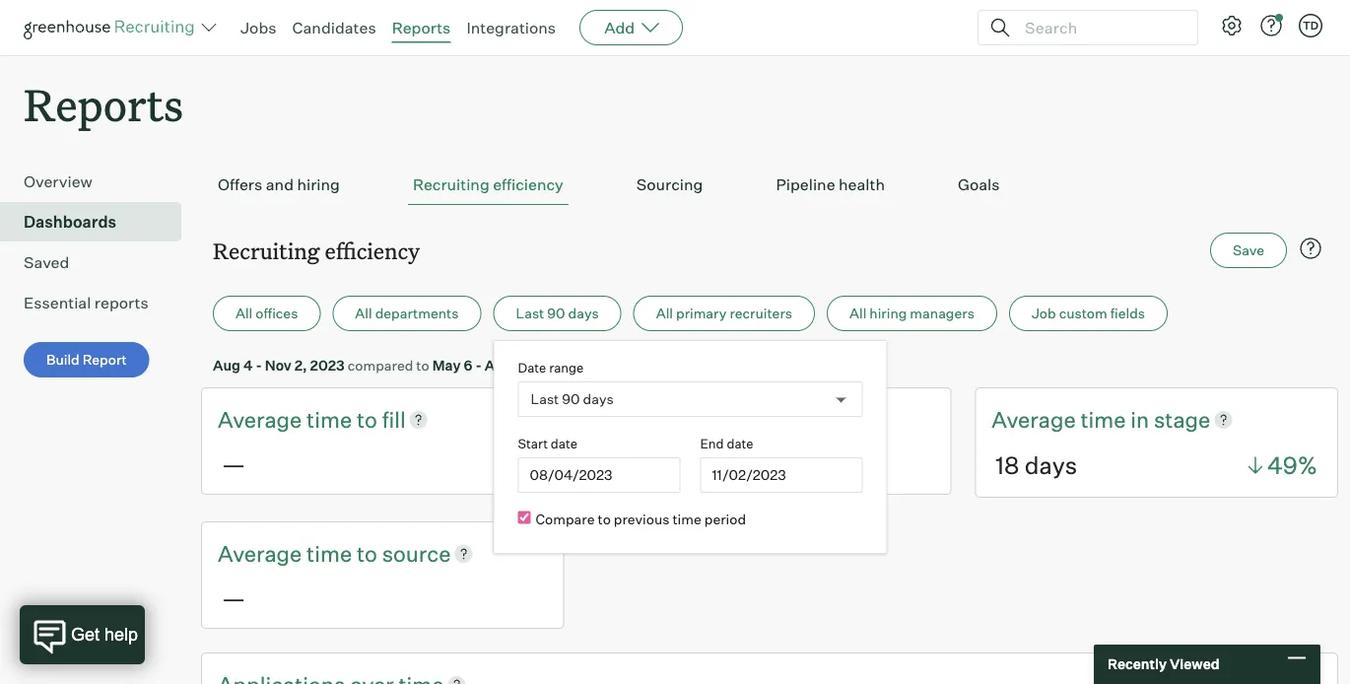 Task type: locate. For each thing, give the bounding box(es) containing it.
Compare to previous time period checkbox
[[518, 511, 531, 524]]

1 vertical spatial last
[[531, 391, 559, 408]]

may
[[433, 357, 461, 374]]

job custom fields
[[1032, 305, 1146, 322]]

all offices
[[236, 305, 298, 322]]

to left hire
[[744, 406, 765, 433]]

aug left 3, at the bottom left of page
[[485, 357, 512, 374]]

hiring left managers
[[870, 305, 907, 322]]

aug 4 - nov 2, 2023 compared to may 6 - aug 3, 2023
[[213, 357, 565, 374]]

1 horizontal spatial reports
[[392, 18, 451, 37]]

-
[[256, 357, 262, 374], [476, 357, 482, 374]]

reports
[[392, 18, 451, 37], [24, 75, 184, 133]]

days right "18"
[[1025, 451, 1078, 480]]

in
[[1131, 406, 1150, 433]]

essential reports
[[24, 293, 149, 313]]

- right '6' on the bottom left
[[476, 357, 482, 374]]

1 horizontal spatial 2023
[[531, 357, 565, 374]]

all for all primary recruiters
[[656, 305, 673, 322]]

1 vertical spatial 90
[[562, 391, 580, 408]]

managers
[[910, 305, 975, 322]]

end
[[700, 435, 724, 451]]

pipeline
[[776, 175, 836, 194]]

1 horizontal spatial hiring
[[870, 305, 907, 322]]

date right end
[[727, 435, 754, 451]]

hiring inside all hiring managers button
[[870, 305, 907, 322]]

to link
[[357, 404, 382, 435], [744, 404, 769, 435], [357, 538, 382, 569]]

all for all departments
[[355, 305, 372, 322]]

time left in on the bottom right of page
[[1081, 406, 1126, 433]]

reports right the candidates link
[[392, 18, 451, 37]]

0 vertical spatial last 90 days
[[516, 305, 599, 322]]

job
[[1032, 305, 1057, 322]]

last 90 days button
[[493, 296, 622, 331]]

all inside all departments 'button'
[[355, 305, 372, 322]]

all primary recruiters
[[656, 305, 793, 322]]

time left source
[[307, 540, 352, 567]]

essential
[[24, 293, 91, 313]]

build report
[[46, 351, 127, 368]]

2 date from the left
[[727, 435, 754, 451]]

0 horizontal spatial 2023
[[310, 357, 345, 374]]

stage link
[[1154, 404, 1211, 435]]

offers
[[218, 175, 263, 194]]

2 all from the left
[[355, 305, 372, 322]]

recently
[[1108, 656, 1167, 673]]

overview
[[24, 172, 92, 191]]

0 vertical spatial reports
[[392, 18, 451, 37]]

job custom fields button
[[1009, 296, 1168, 331]]

1 vertical spatial reports
[[24, 75, 184, 133]]

0 vertical spatial days
[[568, 305, 599, 322]]

0 vertical spatial hiring
[[297, 175, 340, 194]]

4 all from the left
[[850, 305, 867, 322]]

90
[[547, 305, 565, 322], [562, 391, 580, 408]]

to left source
[[357, 540, 377, 567]]

all left managers
[[850, 305, 867, 322]]

days
[[568, 305, 599, 322], [583, 391, 614, 408], [1025, 451, 1078, 480]]

td button
[[1299, 14, 1323, 37]]

- right 4
[[256, 357, 262, 374]]

average time in
[[992, 406, 1154, 433]]

recruiting
[[413, 175, 490, 194], [213, 236, 320, 265]]

save
[[1233, 242, 1265, 259]]

3,
[[515, 357, 528, 374]]

all for all offices
[[236, 305, 253, 322]]

time link left source link on the left bottom of the page
[[307, 538, 357, 569]]

to left fill
[[357, 406, 377, 433]]

0 horizontal spatial date
[[551, 435, 578, 451]]

1 date from the left
[[551, 435, 578, 451]]

time link
[[307, 404, 357, 435], [694, 404, 744, 435], [1081, 404, 1131, 435], [307, 538, 357, 569]]

2023 right 3, at the bottom left of page
[[531, 357, 565, 374]]

recruiting efficiency inside button
[[413, 175, 564, 194]]

hiring
[[297, 175, 340, 194], [870, 305, 907, 322]]

time down 2,
[[307, 406, 352, 433]]

date for start date
[[551, 435, 578, 451]]

90 up date range
[[547, 305, 565, 322]]

all
[[236, 305, 253, 322], [355, 305, 372, 322], [656, 305, 673, 322], [850, 305, 867, 322]]

0 vertical spatial recruiting efficiency
[[413, 175, 564, 194]]

essential reports link
[[24, 291, 174, 315]]

viewed
[[1170, 656, 1220, 673]]

aug
[[213, 357, 241, 374], [485, 357, 512, 374]]

date right start
[[551, 435, 578, 451]]

time link for source
[[307, 538, 357, 569]]

0 vertical spatial recruiting
[[413, 175, 490, 194]]

0 vertical spatial efficiency
[[493, 175, 564, 194]]

average
[[218, 406, 302, 433], [605, 406, 689, 433], [992, 406, 1076, 433], [218, 540, 302, 567]]

time link for fill
[[307, 404, 357, 435]]

offers and hiring button
[[213, 165, 345, 205]]

2 vertical spatial days
[[1025, 451, 1078, 480]]

pipeline health
[[776, 175, 885, 194]]

aug left 4
[[213, 357, 241, 374]]

offers and hiring
[[218, 175, 340, 194]]

1 vertical spatial recruiting
[[213, 236, 320, 265]]

1 horizontal spatial recruiting
[[413, 175, 490, 194]]

to link for fill
[[357, 404, 382, 435]]

time link left stage link in the bottom of the page
[[1081, 404, 1131, 435]]

time link up end
[[694, 404, 744, 435]]

reports down greenhouse recruiting image
[[24, 75, 184, 133]]

0 horizontal spatial reports
[[24, 75, 184, 133]]

0 vertical spatial last
[[516, 305, 545, 322]]

to for source
[[357, 540, 377, 567]]

to left previous on the bottom
[[598, 510, 611, 528]]

last up 3, at the bottom left of page
[[516, 305, 545, 322]]

average link for source
[[218, 538, 307, 569]]

range
[[549, 360, 584, 375]]

1 vertical spatial hiring
[[870, 305, 907, 322]]

0 horizontal spatial efficiency
[[325, 236, 420, 265]]

average for source
[[218, 540, 302, 567]]

average for hire
[[605, 406, 689, 433]]

health
[[839, 175, 885, 194]]

all inside all hiring managers button
[[850, 305, 867, 322]]

average time to for fill
[[218, 406, 382, 433]]

2 - from the left
[[476, 357, 482, 374]]

0 horizontal spatial aug
[[213, 357, 241, 374]]

previous
[[614, 510, 670, 528]]

offices
[[256, 305, 298, 322]]

last down date range
[[531, 391, 559, 408]]

candidates
[[292, 18, 376, 37]]

last 90 days
[[516, 305, 599, 322], [531, 391, 614, 408]]

1 horizontal spatial efficiency
[[493, 175, 564, 194]]

average link for stage
[[992, 404, 1081, 435]]

0 horizontal spatial recruiting
[[213, 236, 320, 265]]

date range
[[518, 360, 584, 375]]

average link
[[218, 404, 307, 435], [605, 404, 694, 435], [992, 404, 1081, 435], [218, 538, 307, 569]]

90 inside button
[[547, 305, 565, 322]]

last 90 days up date range
[[516, 305, 599, 322]]

time link left the fill link
[[307, 404, 357, 435]]

last 90 days down range
[[531, 391, 614, 408]]

90 down range
[[562, 391, 580, 408]]

all inside all offices button
[[236, 305, 253, 322]]

1 all from the left
[[236, 305, 253, 322]]

hire link
[[769, 404, 808, 435]]

to
[[416, 357, 430, 374], [357, 406, 377, 433], [744, 406, 765, 433], [598, 510, 611, 528], [357, 540, 377, 567]]

0 vertical spatial 90
[[547, 305, 565, 322]]

1 vertical spatial days
[[583, 391, 614, 408]]

start
[[518, 435, 548, 451]]

goals button
[[953, 165, 1005, 205]]

time left the period
[[673, 510, 702, 528]]

2023
[[310, 357, 345, 374], [531, 357, 565, 374]]

candidates link
[[292, 18, 376, 37]]

time for stage
[[1081, 406, 1126, 433]]

date
[[551, 435, 578, 451], [727, 435, 754, 451]]

average time to
[[218, 406, 382, 433], [605, 406, 769, 433], [218, 540, 382, 567]]

all inside all primary recruiters button
[[656, 305, 673, 322]]

2023 right 2,
[[310, 357, 345, 374]]

last
[[516, 305, 545, 322], [531, 391, 559, 408]]

compare
[[536, 510, 595, 528]]

1 horizontal spatial aug
[[485, 357, 512, 374]]

tab list containing offers and hiring
[[213, 165, 1327, 205]]

2,
[[295, 357, 307, 374]]

18
[[996, 451, 1020, 480]]

recruiting inside button
[[413, 175, 490, 194]]

1 vertical spatial efficiency
[[325, 236, 420, 265]]

to for fill
[[357, 406, 377, 433]]

all hiring managers
[[850, 305, 975, 322]]

to left may
[[416, 357, 430, 374]]

all left departments
[[355, 305, 372, 322]]

compare to previous time period
[[536, 510, 746, 528]]

2 2023 from the left
[[531, 357, 565, 374]]

overview link
[[24, 170, 174, 193]]

days down range
[[583, 391, 614, 408]]

time link for hire
[[694, 404, 744, 435]]

1 horizontal spatial date
[[727, 435, 754, 451]]

last inside last 90 days button
[[516, 305, 545, 322]]

all left offices
[[236, 305, 253, 322]]

all left the primary
[[656, 305, 673, 322]]

—
[[222, 449, 246, 479], [609, 449, 633, 479], [222, 583, 246, 613]]

time up end
[[694, 406, 739, 433]]

hiring right and
[[297, 175, 340, 194]]

tab list
[[213, 165, 1327, 205]]

0 horizontal spatial -
[[256, 357, 262, 374]]

1 horizontal spatial -
[[476, 357, 482, 374]]

time for fill
[[307, 406, 352, 433]]

days up range
[[568, 305, 599, 322]]

fill link
[[382, 404, 406, 435]]

saved link
[[24, 251, 174, 274]]

time
[[307, 406, 352, 433], [694, 406, 739, 433], [1081, 406, 1126, 433], [673, 510, 702, 528], [307, 540, 352, 567]]

0 horizontal spatial hiring
[[297, 175, 340, 194]]

3 all from the left
[[656, 305, 673, 322]]



Task type: describe. For each thing, give the bounding box(es) containing it.
last 90 days inside button
[[516, 305, 599, 322]]

all departments
[[355, 305, 459, 322]]

recruiters
[[730, 305, 793, 322]]

end date
[[700, 435, 754, 451]]

to for hire
[[744, 406, 765, 433]]

— for source
[[222, 583, 246, 613]]

build report button
[[24, 342, 150, 378]]

build
[[46, 351, 80, 368]]

recently viewed
[[1108, 656, 1220, 673]]

td
[[1303, 19, 1319, 32]]

1 vertical spatial recruiting efficiency
[[213, 236, 420, 265]]

configure image
[[1221, 14, 1244, 37]]

period
[[705, 510, 746, 528]]

integrations link
[[467, 18, 556, 37]]

dashboards
[[24, 212, 116, 232]]

1 aug from the left
[[213, 357, 241, 374]]

08/04/2023
[[530, 467, 613, 484]]

stage
[[1154, 406, 1211, 433]]

compared
[[348, 357, 413, 374]]

1 vertical spatial last 90 days
[[531, 391, 614, 408]]

greenhouse recruiting image
[[24, 16, 201, 39]]

goals
[[958, 175, 1000, 194]]

to link for hire
[[744, 404, 769, 435]]

all primary recruiters button
[[634, 296, 815, 331]]

hiring inside offers and hiring button
[[297, 175, 340, 194]]

source link
[[382, 538, 451, 569]]

source
[[382, 540, 451, 567]]

49%
[[1268, 451, 1318, 480]]

faq image
[[1299, 237, 1323, 260]]

days inside button
[[568, 305, 599, 322]]

1 - from the left
[[256, 357, 262, 374]]

time for source
[[307, 540, 352, 567]]

to link for source
[[357, 538, 382, 569]]

average time to for source
[[218, 540, 382, 567]]

jobs
[[241, 18, 277, 37]]

report
[[83, 351, 127, 368]]

all departments button
[[333, 296, 482, 331]]

average link for fill
[[218, 404, 307, 435]]

18 days
[[996, 451, 1078, 480]]

save button
[[1211, 233, 1288, 268]]

integrations
[[467, 18, 556, 37]]

recruiting efficiency button
[[408, 165, 569, 205]]

td button
[[1296, 10, 1327, 41]]

custom
[[1060, 305, 1108, 322]]

nov
[[265, 357, 292, 374]]

average for fill
[[218, 406, 302, 433]]

efficiency inside button
[[493, 175, 564, 194]]

dashboards link
[[24, 210, 174, 234]]

all hiring managers button
[[827, 296, 998, 331]]

departments
[[375, 305, 459, 322]]

average for stage
[[992, 406, 1076, 433]]

and
[[266, 175, 294, 194]]

sourcing
[[637, 175, 703, 194]]

2 aug from the left
[[485, 357, 512, 374]]

— for hire
[[609, 449, 633, 479]]

11/02/2023
[[712, 467, 787, 484]]

4
[[243, 357, 253, 374]]

fields
[[1111, 305, 1146, 322]]

average time to for hire
[[605, 406, 769, 433]]

pipeline health button
[[771, 165, 890, 205]]

1 2023 from the left
[[310, 357, 345, 374]]

reports link
[[392, 18, 451, 37]]

saved
[[24, 253, 69, 272]]

date for end date
[[727, 435, 754, 451]]

add button
[[580, 10, 683, 45]]

date
[[518, 360, 547, 375]]

all offices button
[[213, 296, 321, 331]]

sourcing button
[[632, 165, 708, 205]]

average link for hire
[[605, 404, 694, 435]]

6
[[464, 357, 473, 374]]

— for fill
[[222, 449, 246, 479]]

primary
[[676, 305, 727, 322]]

add
[[605, 18, 635, 37]]

reports
[[94, 293, 149, 313]]

in link
[[1131, 404, 1154, 435]]

all for all hiring managers
[[850, 305, 867, 322]]

fill
[[382, 406, 406, 433]]

time for hire
[[694, 406, 739, 433]]

Search text field
[[1020, 13, 1180, 42]]

time link for stage
[[1081, 404, 1131, 435]]

hire
[[769, 406, 808, 433]]

jobs link
[[241, 18, 277, 37]]

start date
[[518, 435, 578, 451]]



Task type: vqa. For each thing, say whether or not it's contained in the screenshot.
'Candidates' for Candidates link
no



